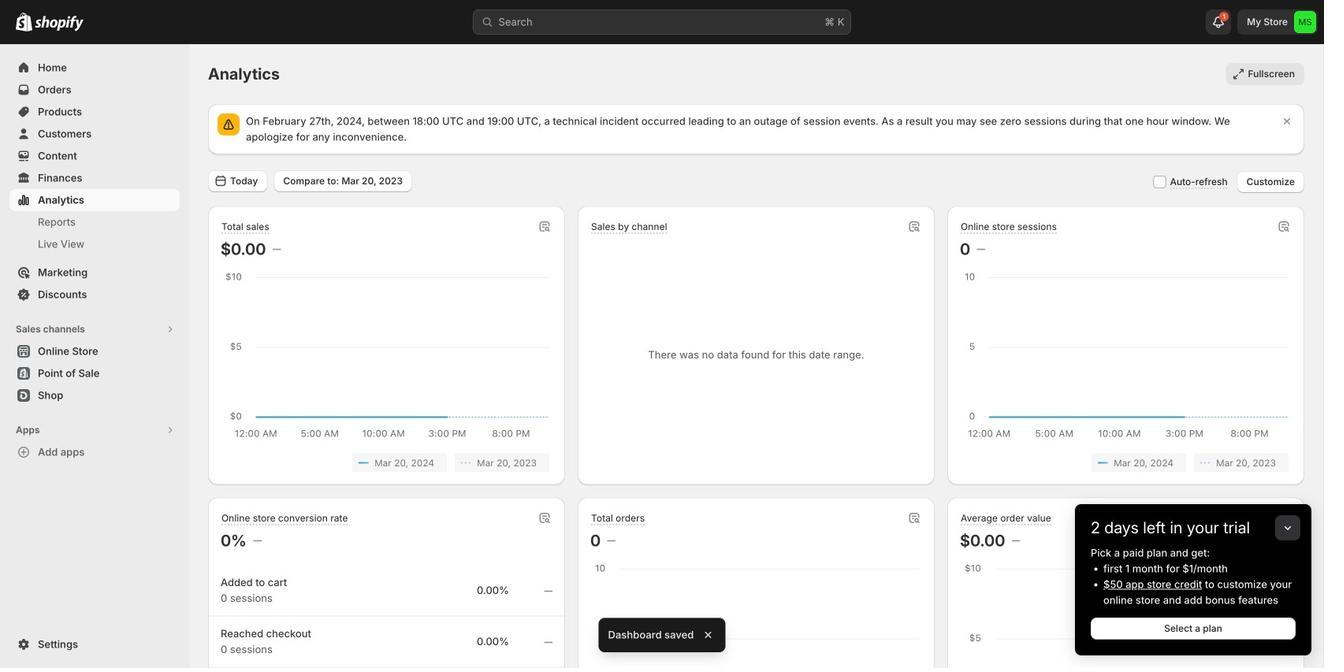 Task type: locate. For each thing, give the bounding box(es) containing it.
0 horizontal spatial shopify image
[[16, 12, 32, 31]]

1 horizontal spatial shopify image
[[35, 16, 84, 31]]

1 horizontal spatial list
[[964, 454, 1289, 473]]

0 horizontal spatial list
[[224, 454, 550, 473]]

shopify image
[[16, 12, 32, 31], [35, 16, 84, 31]]

list
[[224, 454, 550, 473], [964, 454, 1289, 473]]

1 list from the left
[[224, 454, 550, 473]]

2 list from the left
[[964, 454, 1289, 473]]



Task type: describe. For each thing, give the bounding box(es) containing it.
my store image
[[1295, 11, 1317, 33]]



